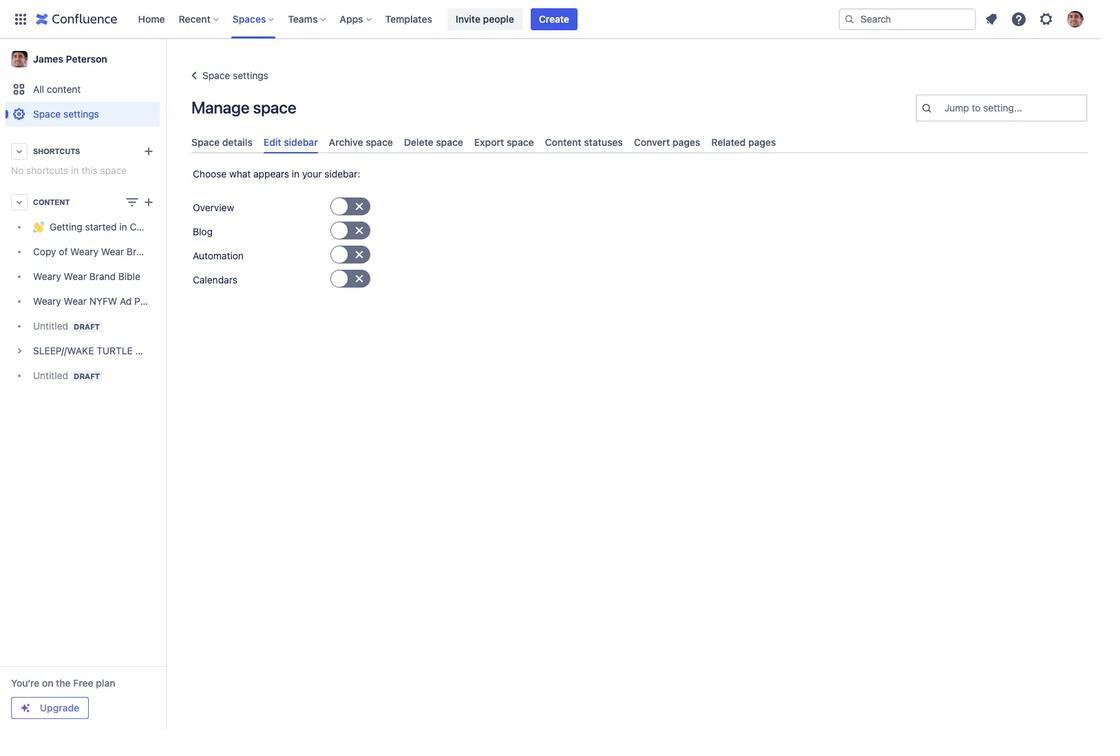 Task type: describe. For each thing, give the bounding box(es) containing it.
free
[[73, 678, 93, 689]]

convert pages
[[634, 136, 700, 148]]

james peterson
[[33, 53, 107, 65]]

push
[[134, 296, 156, 307]]

confluence
[[130, 221, 181, 233]]

invite people button
[[448, 8, 522, 30]]

copy of weary wear brand bible link
[[6, 240, 178, 264]]

copy of weary wear brand bible
[[33, 246, 178, 258]]

invite people
[[456, 13, 514, 24]]

content button
[[6, 190, 160, 215]]

space settings inside space 'element'
[[33, 108, 99, 120]]

in for this
[[71, 165, 79, 176]]

sidebar
[[284, 136, 318, 148]]

create link
[[531, 8, 578, 30]]

wear for nyfw
[[64, 296, 87, 307]]

archive space link
[[323, 131, 399, 154]]

Search settings text field
[[945, 101, 947, 115]]

started
[[85, 221, 117, 233]]

you're
[[11, 678, 39, 689]]

recent
[[179, 13, 211, 24]]

of
[[59, 246, 68, 258]]

peterson
[[66, 53, 107, 65]]

copy
[[33, 246, 56, 258]]

tab list containing space details
[[186, 131, 1093, 154]]

to
[[972, 102, 981, 114]]

0 vertical spatial space
[[202, 70, 230, 81]]

you're on the free plan
[[11, 678, 115, 689]]

2 vertical spatial space
[[191, 136, 220, 148]]

all content
[[33, 83, 81, 95]]

your
[[302, 168, 322, 180]]

content statuses
[[545, 136, 623, 148]]

space inside 'element'
[[33, 108, 61, 120]]

2 untitled from the top
[[33, 370, 68, 381]]

shortcuts
[[33, 147, 80, 156]]

space details
[[191, 136, 253, 148]]

shortcuts button
[[6, 139, 160, 164]]

1 vertical spatial brand
[[89, 271, 116, 283]]

getting started in confluence link
[[6, 215, 181, 240]]

notification icon image
[[983, 11, 1000, 27]]

create
[[539, 13, 569, 24]]

automation
[[193, 250, 244, 262]]

james
[[33, 53, 63, 65]]

the
[[56, 678, 71, 689]]

2 horizontal spatial in
[[292, 168, 300, 180]]

tree inside space 'element'
[[6, 215, 181, 388]]

getting started in confluence
[[50, 221, 181, 233]]

weary for nyfw
[[33, 296, 61, 307]]

Search field
[[839, 8, 976, 30]]

statuses
[[584, 136, 623, 148]]

upgrade button
[[12, 698, 88, 719]]

content for content
[[33, 198, 70, 207]]

weary wear nyfw ad push
[[33, 296, 156, 307]]

0 vertical spatial space settings
[[202, 70, 268, 81]]

what
[[229, 168, 251, 180]]

search image
[[844, 13, 855, 24]]

edit sidebar link
[[258, 131, 323, 154]]

this
[[81, 165, 98, 176]]

content statuses link
[[540, 131, 629, 154]]

1 draft from the top
[[74, 322, 100, 331]]

add shortcut image
[[140, 143, 157, 160]]

appswitcher icon image
[[12, 11, 29, 27]]

1 untitled from the top
[[33, 320, 68, 332]]

space element
[[0, 39, 181, 731]]

1 vertical spatial bible
[[118, 271, 140, 283]]

getting
[[50, 221, 82, 233]]

content
[[47, 83, 81, 95]]

0 vertical spatial settings
[[233, 70, 268, 81]]

banner containing home
[[0, 0, 1100, 39]]

templates link
[[381, 8, 436, 30]]

setting...
[[984, 102, 1023, 114]]

teams
[[288, 13, 318, 24]]

blog
[[193, 226, 213, 238]]

wear inside "link"
[[101, 246, 124, 258]]

spaces
[[233, 13, 266, 24]]

settings icon image
[[1038, 11, 1055, 27]]

archive space
[[329, 136, 393, 148]]

space details link
[[186, 131, 258, 154]]

teams button
[[284, 8, 331, 30]]

upgrade
[[40, 702, 79, 714]]

james peterson link
[[6, 45, 160, 73]]

wear for brand
[[64, 271, 87, 283]]

apps button
[[336, 8, 377, 30]]

global element
[[8, 0, 836, 38]]

settings inside space 'element'
[[63, 108, 99, 120]]

edit sidebar
[[264, 136, 318, 148]]



Task type: locate. For each thing, give the bounding box(es) containing it.
delete space
[[404, 136, 463, 148]]

0 horizontal spatial in
[[71, 165, 79, 176]]

choose
[[193, 168, 227, 180]]

pages for convert pages
[[673, 136, 700, 148]]

tree
[[6, 215, 181, 388]]

invite
[[456, 13, 481, 24]]

bible up ad
[[118, 271, 140, 283]]

1 vertical spatial settings
[[63, 108, 99, 120]]

tab list
[[186, 131, 1093, 154]]

brand up "nyfw"
[[89, 271, 116, 283]]

sidebar:
[[325, 168, 360, 180]]

jump
[[945, 102, 969, 114]]

small image
[[336, 201, 347, 212], [354, 225, 365, 236], [354, 249, 365, 260], [336, 273, 347, 285]]

1 horizontal spatial brand
[[127, 246, 153, 258]]

space up "edit"
[[253, 98, 296, 117]]

1 horizontal spatial space settings
[[202, 70, 268, 81]]

0 vertical spatial space settings link
[[186, 67, 268, 84]]

create a page image
[[140, 194, 157, 211]]

weary wear brand bible link
[[6, 264, 160, 289]]

brand down confluence
[[127, 246, 153, 258]]

spaces button
[[228, 8, 280, 30]]

0 vertical spatial untitled draft
[[33, 320, 100, 332]]

people
[[483, 13, 514, 24]]

space settings link up manage
[[186, 67, 268, 84]]

0 horizontal spatial space settings
[[33, 108, 99, 120]]

space right archive
[[366, 136, 393, 148]]

small image
[[354, 201, 365, 212], [336, 225, 347, 236], [336, 249, 347, 260], [354, 273, 365, 285]]

confluence image
[[36, 11, 117, 27], [36, 11, 117, 27]]

settings
[[233, 70, 268, 81], [63, 108, 99, 120]]

content for content statuses
[[545, 136, 582, 148]]

1 vertical spatial draft
[[74, 372, 100, 381]]

related
[[711, 136, 746, 148]]

edit
[[264, 136, 281, 148]]

1 pages from the left
[[673, 136, 700, 148]]

settings down all content link
[[63, 108, 99, 120]]

space settings
[[202, 70, 268, 81], [33, 108, 99, 120]]

space right this
[[100, 165, 127, 176]]

1 vertical spatial space settings link
[[6, 102, 160, 127]]

space
[[202, 70, 230, 81], [33, 108, 61, 120], [191, 136, 220, 148]]

in for confluence
[[119, 221, 127, 233]]

choose what appears in your sidebar:
[[193, 168, 360, 180]]

1 horizontal spatial bible
[[156, 246, 178, 258]]

2 vertical spatial weary
[[33, 296, 61, 307]]

space
[[253, 98, 296, 117], [366, 136, 393, 148], [436, 136, 463, 148], [507, 136, 534, 148], [100, 165, 127, 176]]

tree containing getting started in confluence
[[6, 215, 181, 388]]

wear
[[101, 246, 124, 258], [64, 271, 87, 283], [64, 296, 87, 307]]

in left this
[[71, 165, 79, 176]]

convert pages link
[[629, 131, 706, 154]]

delete space link
[[399, 131, 469, 154]]

space for archive space
[[366, 136, 393, 148]]

banner
[[0, 0, 1100, 39]]

premium image
[[20, 703, 31, 714]]

0 vertical spatial draft
[[74, 322, 100, 331]]

0 horizontal spatial space settings link
[[6, 102, 160, 127]]

1 horizontal spatial settings
[[233, 70, 268, 81]]

export space
[[474, 136, 534, 148]]

delete
[[404, 136, 434, 148]]

no
[[11, 165, 24, 176]]

space left details
[[191, 136, 220, 148]]

brand inside "link"
[[127, 246, 153, 258]]

content left statuses
[[545, 136, 582, 148]]

space settings up manage space
[[202, 70, 268, 81]]

0 vertical spatial bible
[[156, 246, 178, 258]]

space settings link
[[186, 67, 268, 84], [6, 102, 160, 127]]

your profile and preferences image
[[1067, 11, 1084, 27]]

recent button
[[175, 8, 224, 30]]

2 vertical spatial wear
[[64, 296, 87, 307]]

1 horizontal spatial space settings link
[[186, 67, 268, 84]]

weary down weary wear brand bible link
[[33, 296, 61, 307]]

export
[[474, 136, 504, 148]]

appears
[[253, 168, 289, 180]]

wear up weary wear nyfw ad push link
[[64, 271, 87, 283]]

home link
[[134, 8, 169, 30]]

untitled
[[33, 320, 68, 332], [33, 370, 68, 381]]

0 vertical spatial weary
[[70, 246, 98, 258]]

convert
[[634, 136, 670, 148]]

weary right of
[[70, 246, 98, 258]]

1 vertical spatial content
[[33, 198, 70, 207]]

related pages
[[711, 136, 776, 148]]

in left your
[[292, 168, 300, 180]]

ad
[[120, 296, 132, 307]]

on
[[42, 678, 53, 689]]

manage
[[191, 98, 250, 117]]

pages
[[673, 136, 700, 148], [748, 136, 776, 148]]

0 horizontal spatial content
[[33, 198, 70, 207]]

2 untitled draft from the top
[[33, 370, 100, 381]]

1 vertical spatial space settings
[[33, 108, 99, 120]]

weary wear brand bible
[[33, 271, 140, 283]]

0 vertical spatial wear
[[101, 246, 124, 258]]

0 vertical spatial content
[[545, 136, 582, 148]]

1 untitled draft from the top
[[33, 320, 100, 332]]

1 vertical spatial untitled draft
[[33, 370, 100, 381]]

weary down copy
[[33, 271, 61, 283]]

weary inside "link"
[[70, 246, 98, 258]]

settings up manage space
[[233, 70, 268, 81]]

collapse sidebar image
[[150, 45, 180, 73]]

bible down confluence
[[156, 246, 178, 258]]

2 pages from the left
[[748, 136, 776, 148]]

0 horizontal spatial bible
[[118, 271, 140, 283]]

change view image
[[124, 194, 140, 211]]

bible inside "link"
[[156, 246, 178, 258]]

space down all
[[33, 108, 61, 120]]

home
[[138, 13, 165, 24]]

manage space
[[191, 98, 296, 117]]

brand
[[127, 246, 153, 258], [89, 271, 116, 283]]

all content link
[[6, 77, 160, 102]]

in
[[71, 165, 79, 176], [292, 168, 300, 180], [119, 221, 127, 233]]

0 horizontal spatial settings
[[63, 108, 99, 120]]

0 vertical spatial brand
[[127, 246, 153, 258]]

pages for related pages
[[748, 136, 776, 148]]

jump to setting...
[[945, 102, 1023, 114]]

calendars
[[193, 274, 238, 286]]

1 horizontal spatial in
[[119, 221, 127, 233]]

weary for brand
[[33, 271, 61, 283]]

1 vertical spatial space
[[33, 108, 61, 120]]

pages right convert
[[673, 136, 700, 148]]

space right export
[[507, 136, 534, 148]]

nyfw
[[89, 296, 117, 307]]

space for export space
[[507, 136, 534, 148]]

1 vertical spatial weary
[[33, 271, 61, 283]]

0 horizontal spatial brand
[[89, 271, 116, 283]]

apps
[[340, 13, 363, 24]]

space right delete
[[436, 136, 463, 148]]

all
[[33, 83, 44, 95]]

in inside 'link'
[[119, 221, 127, 233]]

1 vertical spatial wear
[[64, 271, 87, 283]]

content up getting
[[33, 198, 70, 207]]

space up manage
[[202, 70, 230, 81]]

weary
[[70, 246, 98, 258], [33, 271, 61, 283], [33, 296, 61, 307]]

related pages link
[[706, 131, 782, 154]]

archive
[[329, 136, 363, 148]]

in right started
[[119, 221, 127, 233]]

content inside dropdown button
[[33, 198, 70, 207]]

space settings down content
[[33, 108, 99, 120]]

export space link
[[469, 131, 540, 154]]

untitled draft
[[33, 320, 100, 332], [33, 370, 100, 381]]

no shortcuts in this space
[[11, 165, 127, 176]]

weary wear nyfw ad push link
[[6, 289, 160, 314]]

help icon image
[[1011, 11, 1027, 27]]

1 horizontal spatial content
[[545, 136, 582, 148]]

overview
[[193, 202, 234, 214]]

content
[[545, 136, 582, 148], [33, 198, 70, 207]]

wear down getting started in confluence
[[101, 246, 124, 258]]

space settings link down content
[[6, 102, 160, 127]]

templates
[[385, 13, 432, 24]]

details
[[222, 136, 253, 148]]

bible
[[156, 246, 178, 258], [118, 271, 140, 283]]

1 vertical spatial untitled
[[33, 370, 68, 381]]

shortcuts
[[26, 165, 68, 176]]

0 vertical spatial untitled
[[33, 320, 68, 332]]

plan
[[96, 678, 115, 689]]

draft
[[74, 322, 100, 331], [74, 372, 100, 381]]

content inside tab list
[[545, 136, 582, 148]]

space for manage space
[[253, 98, 296, 117]]

space for delete space
[[436, 136, 463, 148]]

pages right related
[[748, 136, 776, 148]]

0 horizontal spatial pages
[[673, 136, 700, 148]]

2 draft from the top
[[74, 372, 100, 381]]

space inside 'element'
[[100, 165, 127, 176]]

1 horizontal spatial pages
[[748, 136, 776, 148]]

wear down weary wear brand bible link
[[64, 296, 87, 307]]



Task type: vqa. For each thing, say whether or not it's contained in the screenshot.
left you
no



